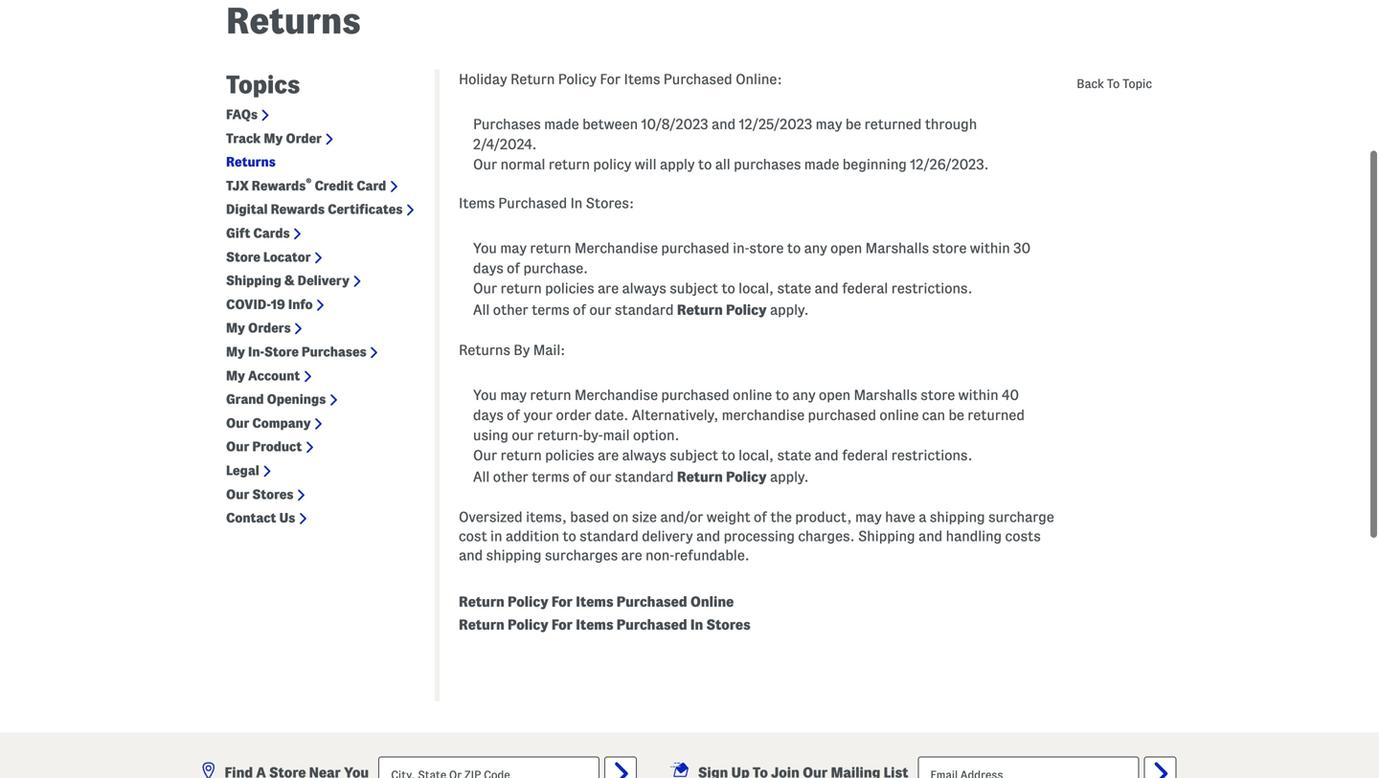 Task type: describe. For each thing, give the bounding box(es) containing it.
0 vertical spatial rewards
[[252, 179, 306, 193]]

can
[[922, 408, 946, 424]]

return policy for items purchased online return policy for items purchased in stores
[[459, 595, 751, 633]]

back to topic link
[[1077, 77, 1152, 91]]

merchandise
[[722, 408, 805, 424]]

may inside purchases made between 10/8/2023 and 12/25/2023 may be returned through 2/4/2024. our normal return policy will apply to all purchases made beginning 12/26/2023.
[[816, 117, 842, 132]]

our inside the "you may return merchandise purchased in-store to any open marshalls store within 30 days of purchase. our return policies are always subject to local, state and federal restrictions. all other terms of our standard return policy apply."
[[590, 302, 612, 318]]

us
[[279, 511, 295, 525]]

state inside you may return merchandise purchased online to any open marshalls store within 40 days of your order date. alternatively, merchandise purchased online can be returned using our return-by-mail option. our return policies are always subject to local, state and federal restrictions. all other terms of our standard return policy apply.
[[777, 448, 812, 464]]

to up the merchandise
[[776, 388, 789, 403]]

days inside you may return merchandise purchased online to any open marshalls store within 40 days of your order date. alternatively, merchandise purchased online can be returned using our return-by-mail option. our return policies are always subject to local, state and federal restrictions. all other terms of our standard return policy apply.
[[473, 408, 504, 424]]

always inside the "you may return merchandise purchased in-store to any open marshalls store within 30 days of purchase. our return policies are always subject to local, state and federal restrictions. all other terms of our standard return policy apply."
[[622, 281, 667, 297]]

to inside purchases made between 10/8/2023 and 12/25/2023 may be returned through 2/4/2024. our normal return policy will apply to all purchases made beginning 12/26/2023.
[[698, 157, 712, 173]]

federal inside the "you may return merchandise purchased in-store to any open marshalls store within 30 days of purchase. our return policies are always subject to local, state and federal restrictions. all other terms of our standard return policy apply."
[[842, 281, 888, 297]]

purchased for in-
[[661, 241, 730, 256]]

apply
[[660, 157, 695, 173]]

any inside you may return merchandise purchased online to any open marshalls store within 40 days of your order date. alternatively, merchandise purchased online can be returned using our return-by-mail option. our return policies are always subject to local, state and federal restrictions. all other terms of our standard return policy apply.
[[793, 388, 816, 403]]

our stores link
[[226, 487, 294, 503]]

topics faqs track my order returns tjx rewards ® credit card digital rewards certificates gift cards store locator shipping & delivery covid-19 info my orders my in-store purchases my account grand openings our company our product legal our stores contact us
[[226, 71, 403, 525]]

my up grand
[[226, 369, 245, 383]]

oversized
[[459, 510, 523, 526]]

size
[[632, 510, 657, 526]]

19
[[271, 297, 285, 312]]

back
[[1077, 77, 1105, 91]]

grand openings link
[[226, 392, 326, 408]]

gift
[[226, 226, 250, 240]]

policy inside the "you may return merchandise purchased in-store to any open marshalls store within 30 days of purchase. our return policies are always subject to local, state and federal restrictions. all other terms of our standard return policy apply."
[[726, 302, 767, 318]]

of down the purchase.
[[573, 302, 586, 318]]

purchases made between 10/8/2023 and 12/25/2023 may be returned through 2/4/2024. our normal return policy will apply to all purchases made beginning 12/26/2023.
[[473, 117, 989, 173]]

legal link
[[226, 463, 259, 479]]

12/26/2023.
[[910, 157, 989, 173]]

purchased down "return policy for items purchased online" "link"
[[617, 618, 687, 633]]

date.
[[595, 408, 629, 424]]

items down "return policy for items purchased online" "link"
[[576, 618, 614, 633]]

2/4/2024.
[[473, 137, 537, 152]]

tjx
[[226, 179, 249, 193]]

faqs
[[226, 107, 258, 122]]

restrictions. inside you may return merchandise purchased online to any open marshalls store within 40 days of your order date. alternatively, merchandise purchased online can be returned using our return-by-mail option. our return policies are always subject to local, state and federal restrictions. all other terms of our standard return policy apply.
[[892, 448, 973, 464]]

through
[[925, 117, 977, 132]]

product,
[[795, 510, 852, 526]]

all inside the "you may return merchandise purchased in-store to any open marshalls store within 30 days of purchase. our return policies are always subject to local, state and federal restrictions. all other terms of our standard return policy apply."
[[473, 302, 490, 318]]

digital rewards certificates link
[[226, 202, 403, 218]]

handling
[[946, 529, 1002, 545]]

our down legal 'link'
[[226, 487, 249, 502]]

our product link
[[226, 439, 302, 455]]

stores inside topics faqs track my order returns tjx rewards ® credit card digital rewards certificates gift cards store locator shipping & delivery covid-19 info my orders my in-store purchases my account grand openings our company our product legal our stores contact us
[[252, 487, 294, 502]]

apply. inside you may return merchandise purchased online to any open marshalls store within 40 days of your order date. alternatively, merchandise purchased online can be returned using our return-by-mail option. our return policies are always subject to local, state and federal restrictions. all other terms of our standard return policy apply.
[[770, 470, 809, 485]]

your
[[524, 408, 553, 424]]

card
[[357, 179, 386, 193]]

track
[[226, 131, 261, 145]]

marshalls inside you may return merchandise purchased online to any open marshalls store within 40 days of your order date. alternatively, merchandise purchased online can be returned using our return-by-mail option. our return policies are always subject to local, state and federal restrictions. all other terms of our standard return policy apply.
[[854, 388, 918, 403]]

refundable.
[[674, 548, 750, 564]]

return policy for items purchased online link
[[459, 595, 734, 610]]

delivery
[[642, 529, 693, 545]]

store left 30
[[932, 241, 967, 256]]

charges.
[[798, 529, 855, 545]]

1 vertical spatial shipping
[[486, 548, 542, 564]]

returned inside you may return merchandise purchased online to any open marshalls store within 40 days of your order date. alternatively, merchandise purchased online can be returned using our return-by-mail option. our return policies are always subject to local, state and federal restrictions. all other terms of our standard return policy apply.
[[968, 408, 1025, 424]]

are inside the "you may return merchandise purchased in-store to any open marshalls store within 30 days of purchase. our return policies are always subject to local, state and federal restrictions. all other terms of our standard return policy apply."
[[598, 281, 619, 297]]

1 vertical spatial our
[[512, 428, 534, 444]]

stores inside return policy for items purchased online return policy for items purchased in stores
[[706, 618, 751, 633]]

policy down addition
[[508, 595, 549, 610]]

merchandise for order
[[575, 388, 658, 403]]

returned inside purchases made between 10/8/2023 and 12/25/2023 may be returned through 2/4/2024. our normal return policy will apply to all purchases made beginning 12/26/2023.
[[865, 117, 922, 132]]

mail:
[[533, 343, 565, 358]]

purchased down non-
[[617, 595, 687, 610]]

terms inside you may return merchandise purchased online to any open marshalls store within 40 days of your order date. alternatively, merchandise purchased online can be returned using our return-by-mail option. our return policies are always subject to local, state and federal restrictions. all other terms of our standard return policy apply.
[[532, 470, 570, 485]]

2 vertical spatial purchased
[[808, 408, 876, 424]]

1 horizontal spatial online
[[880, 408, 919, 424]]

between
[[582, 117, 638, 132]]

by-
[[583, 428, 603, 444]]

surcharge
[[989, 510, 1054, 526]]

beginning
[[843, 157, 907, 173]]

the
[[771, 510, 792, 526]]

®
[[306, 177, 312, 188]]

return inside the "you may return merchandise purchased in-store to any open marshalls store within 30 days of purchase. our return policies are always subject to local, state and federal restrictions. all other terms of our standard return policy apply."
[[677, 302, 723, 318]]

state inside the "you may return merchandise purchased in-store to any open marshalls store within 30 days of purchase. our return policies are always subject to local, state and federal restrictions. all other terms of our standard return policy apply."
[[777, 281, 812, 297]]

always inside you may return merchandise purchased online to any open marshalls store within 40 days of your order date. alternatively, merchandise purchased online can be returned using our return-by-mail option. our return policies are always subject to local, state and federal restrictions. all other terms of our standard return policy apply.
[[622, 448, 667, 464]]

cost
[[459, 529, 487, 545]]

my right the track
[[264, 131, 283, 145]]

purchases
[[734, 157, 801, 173]]

return policy for items purchased in stores link
[[459, 618, 751, 633]]

my left in-
[[226, 345, 245, 359]]

return-
[[537, 428, 583, 444]]

standard inside you may return merchandise purchased online to any open marshalls store within 40 days of your order date. alternatively, merchandise purchased online can be returned using our return-by-mail option. our return policies are always subject to local, state and federal restrictions. all other terms of our standard return policy apply.
[[615, 470, 674, 485]]

cards
[[253, 226, 290, 240]]

grand
[[226, 392, 264, 407]]

you may return merchandise purchased in-store to any open marshalls store within 30 days of purchase. our return policies are always subject to local, state and federal restrictions. all other terms of our standard return policy apply.
[[473, 241, 1031, 318]]

0 horizontal spatial in
[[571, 196, 583, 211]]

may inside the "you may return merchandise purchased in-store to any open marshalls store within 30 days of purchase. our return policies are always subject to local, state and federal restrictions. all other terms of our standard return policy apply."
[[500, 241, 527, 256]]

items up between
[[624, 72, 660, 87]]

purchased up 10/8/2023
[[664, 72, 733, 87]]

non-
[[646, 548, 674, 564]]

marshalls inside the "you may return merchandise purchased in-store to any open marshalls store within 30 days of purchase. our return policies are always subject to local, state and federal restrictions. all other terms of our standard return policy apply."
[[866, 241, 929, 256]]

online:
[[736, 72, 782, 87]]

store down purchases
[[749, 241, 784, 256]]

within inside you may return merchandise purchased online to any open marshalls store within 40 days of your order date. alternatively, merchandise purchased online can be returned using our return-by-mail option. our return policies are always subject to local, state and federal restrictions. all other terms of our standard return policy apply.
[[958, 388, 999, 403]]

policy inside you may return merchandise purchased online to any open marshalls store within 40 days of your order date. alternatively, merchandise purchased online can be returned using our return-by-mail option. our return policies are always subject to local, state and federal restrictions. all other terms of our standard return policy apply.
[[726, 470, 767, 485]]

on
[[613, 510, 629, 526]]

within inside the "you may return merchandise purchased in-store to any open marshalls store within 30 days of purchase. our return policies are always subject to local, state and federal restrictions. all other terms of our standard return policy apply."
[[970, 241, 1010, 256]]

shipping inside topics faqs track my order returns tjx rewards ® credit card digital rewards certificates gift cards store locator shipping & delivery covid-19 info my orders my in-store purchases my account grand openings our company our product legal our stores contact us
[[226, 274, 282, 288]]

returns for returns by mail:
[[459, 343, 510, 358]]

return policy link for policy
[[677, 302, 767, 318]]

open inside you may return merchandise purchased online to any open marshalls store within 40 days of your order date. alternatively, merchandise purchased online can be returned using our return-by-mail option. our return policies are always subject to local, state and federal restrictions. all other terms of our standard return policy apply.
[[819, 388, 851, 403]]

0 vertical spatial online
[[733, 388, 772, 403]]

in-
[[248, 345, 264, 359]]

subject inside the "you may return merchandise purchased in-store to any open marshalls store within 30 days of purchase. our return policies are always subject to local, state and federal restrictions. all other terms of our standard return policy apply."
[[670, 281, 718, 297]]

topics
[[226, 71, 300, 98]]

faqs link
[[226, 107, 258, 123]]

my orders link
[[226, 321, 291, 337]]

covid-19 info link
[[226, 297, 313, 313]]

0 vertical spatial shipping
[[930, 510, 985, 526]]

using
[[473, 428, 509, 444]]

items purchased in stores:
[[459, 196, 634, 211]]

our company link
[[226, 416, 311, 432]]

you for you may return merchandise purchased online to any open marshalls store within 40 days of your order date. alternatively, merchandise purchased online can be returned using our return-by-mail option. our return policies are always subject to local, state and federal restrictions. all other terms of our standard return policy apply.
[[473, 388, 497, 403]]

return down 'using'
[[501, 448, 542, 464]]

1 horizontal spatial store
[[264, 345, 299, 359]]

topic
[[1123, 77, 1152, 91]]

1 vertical spatial for
[[552, 595, 573, 610]]

purchased down "normal"
[[498, 196, 567, 211]]

normal
[[501, 157, 546, 173]]

covid-
[[226, 297, 271, 312]]

my account link
[[226, 368, 300, 384]]

items down 2/4/2024.
[[459, 196, 495, 211]]

my in-store purchases link
[[226, 344, 367, 360]]

product
[[252, 440, 302, 454]]

40
[[1002, 388, 1019, 403]]

Find A Store Near You text field
[[379, 757, 600, 779]]

returns link
[[226, 154, 276, 170]]

policy
[[593, 157, 632, 173]]

our inside the "you may return merchandise purchased in-store to any open marshalls store within 30 days of purchase. our return policies are always subject to local, state and federal restrictions. all other terms of our standard return policy apply."
[[473, 281, 497, 297]]

purchased for online
[[661, 388, 730, 403]]

weight
[[707, 510, 751, 526]]

gift cards link
[[226, 226, 290, 242]]

30
[[1014, 241, 1031, 256]]

return down the purchase.
[[501, 281, 542, 297]]

policies inside you may return merchandise purchased online to any open marshalls store within 40 days of your order date. alternatively, merchandise purchased online can be returned using our return-by-mail option. our return policies are always subject to local, state and federal restrictions. all other terms of our standard return policy apply.
[[545, 448, 594, 464]]

of up based
[[573, 470, 586, 485]]

in inside return policy for items purchased online return policy for items purchased in stores
[[691, 618, 703, 633]]



Task type: vqa. For each thing, say whether or not it's contained in the screenshot.
Cotton Blanket image
no



Task type: locate. For each thing, give the bounding box(es) containing it.
made left between
[[544, 117, 579, 132]]

policy down "return policy for items purchased online" "link"
[[508, 618, 549, 633]]

0 horizontal spatial store
[[226, 250, 260, 264]]

returned down 40
[[968, 408, 1025, 424]]

other inside you may return merchandise purchased online to any open marshalls store within 40 days of your order date. alternatively, merchandise purchased online can be returned using our return-by-mail option. our return policies are always subject to local, state and federal restrictions. all other terms of our standard return policy apply.
[[493, 470, 529, 485]]

policy up weight on the right bottom of page
[[726, 470, 767, 485]]

0 vertical spatial other
[[493, 302, 529, 318]]

policy up between
[[558, 72, 597, 87]]

purchases up 2/4/2024.
[[473, 117, 541, 132]]

1 you from the top
[[473, 241, 497, 256]]

0 vertical spatial purchased
[[661, 241, 730, 256]]

legal
[[226, 464, 259, 478]]

2 always from the top
[[622, 448, 667, 464]]

0 vertical spatial returned
[[865, 117, 922, 132]]

0 vertical spatial local,
[[739, 281, 774, 297]]

store locator link
[[226, 249, 311, 265]]

1 return policy link from the top
[[677, 302, 767, 318]]

12/25/2023
[[739, 117, 813, 132]]

1 apply. from the top
[[770, 302, 809, 318]]

0 vertical spatial policies
[[545, 281, 594, 297]]

contact
[[226, 511, 276, 525]]

1 horizontal spatial shipping
[[858, 529, 915, 545]]

0 horizontal spatial shipping
[[226, 274, 282, 288]]

policies inside the "you may return merchandise purchased in-store to any open marshalls store within 30 days of purchase. our return policies are always subject to local, state and federal restrictions. all other terms of our standard return policy apply."
[[545, 281, 594, 297]]

1 vertical spatial days
[[473, 408, 504, 424]]

digital
[[226, 202, 268, 217]]

1 vertical spatial marshalls
[[854, 388, 918, 403]]

return inside purchases made between 10/8/2023 and 12/25/2023 may be returned through 2/4/2024. our normal return policy will apply to all purchases made beginning 12/26/2023.
[[549, 157, 590, 173]]

1 vertical spatial policies
[[545, 448, 594, 464]]

all up oversized
[[473, 470, 490, 485]]

always down stores: at top left
[[622, 281, 667, 297]]

to right in- at the top of the page
[[787, 241, 801, 256]]

purchases down info
[[302, 345, 367, 359]]

1 other from the top
[[493, 302, 529, 318]]

1 vertical spatial within
[[958, 388, 999, 403]]

1 vertical spatial apply.
[[770, 470, 809, 485]]

0 horizontal spatial stores
[[252, 487, 294, 502]]

are down stores: at top left
[[598, 281, 619, 297]]

rewards
[[252, 179, 306, 193], [271, 202, 325, 217]]

to
[[698, 157, 712, 173], [787, 241, 801, 256], [722, 281, 735, 297], [776, 388, 789, 403], [722, 448, 735, 464], [563, 529, 576, 545]]

rewards down returns link
[[252, 179, 306, 193]]

days up 'using'
[[473, 408, 504, 424]]

any
[[804, 241, 827, 256], [793, 388, 816, 403]]

10/8/2023
[[641, 117, 709, 132]]

1 vertical spatial standard
[[615, 470, 674, 485]]

returns main content
[[0, 0, 1379, 702]]

local,
[[739, 281, 774, 297], [739, 448, 774, 464]]

and/or
[[660, 510, 703, 526]]

store
[[749, 241, 784, 256], [932, 241, 967, 256], [921, 388, 955, 403]]

costs
[[1005, 529, 1041, 545]]

0 vertical spatial in
[[571, 196, 583, 211]]

stores up contact us link
[[252, 487, 294, 502]]

a
[[919, 510, 927, 526]]

1 vertical spatial shipping
[[858, 529, 915, 545]]

1 vertical spatial open
[[819, 388, 851, 403]]

return policy link up weight on the right bottom of page
[[677, 470, 767, 485]]

stores down online
[[706, 618, 751, 633]]

0 vertical spatial return policy link
[[677, 302, 767, 318]]

returns down the track
[[226, 155, 276, 169]]

0 vertical spatial purchases
[[473, 117, 541, 132]]

1 vertical spatial subject
[[670, 448, 718, 464]]

purchased up the alternatively,
[[661, 388, 730, 403]]

1 vertical spatial local,
[[739, 448, 774, 464]]

None submit
[[605, 757, 637, 779], [1144, 757, 1177, 779], [605, 757, 637, 779], [1144, 757, 1177, 779]]

order
[[286, 131, 322, 145]]

1 vertical spatial terms
[[532, 470, 570, 485]]

other up returns by mail: at the top left of the page
[[493, 302, 529, 318]]

2 subject from the top
[[670, 448, 718, 464]]

our inside purchases made between 10/8/2023 and 12/25/2023 may be returned through 2/4/2024. our normal return policy will apply to all purchases made beginning 12/26/2023.
[[473, 157, 497, 173]]

returned
[[865, 117, 922, 132], [968, 408, 1025, 424]]

of inside the oversized items, based on size and/or weight of the product, may have a shipping surcharge cost in addition to standard delivery and processing charges. shipping and handling costs and shipping surcharges are non-refundable.
[[754, 510, 767, 526]]

1 vertical spatial purchases
[[302, 345, 367, 359]]

0 horizontal spatial be
[[846, 117, 861, 132]]

items up return policy for items purchased in stores link at the bottom of the page
[[576, 595, 614, 610]]

1 vertical spatial purchased
[[661, 388, 730, 403]]

local, down in- at the top of the page
[[739, 281, 774, 297]]

and inside the "you may return merchandise purchased in-store to any open marshalls store within 30 days of purchase. our return policies are always subject to local, state and federal restrictions. all other terms of our standard return policy apply."
[[815, 281, 839, 297]]

our down grand
[[226, 416, 249, 430]]

0 vertical spatial within
[[970, 241, 1010, 256]]

0 vertical spatial terms
[[532, 302, 570, 318]]

may
[[816, 117, 842, 132], [500, 241, 527, 256], [500, 388, 527, 403], [855, 510, 882, 526]]

for up between
[[600, 72, 621, 87]]

certificates
[[328, 202, 403, 217]]

local, inside you may return merchandise purchased online to any open marshalls store within 40 days of your order date. alternatively, merchandise purchased online can be returned using our return-by-mail option. our return policies are always subject to local, state and federal restrictions. all other terms of our standard return policy apply.
[[739, 448, 774, 464]]

terms inside the "you may return merchandise purchased in-store to any open marshalls store within 30 days of purchase. our return policies are always subject to local, state and federal restrictions. all other terms of our standard return policy apply."
[[532, 302, 570, 318]]

policies down the purchase.
[[545, 281, 594, 297]]

0 vertical spatial shipping
[[226, 274, 282, 288]]

shipping down have
[[858, 529, 915, 545]]

for up return policy for items purchased in stores link at the bottom of the page
[[552, 595, 573, 610]]

0 vertical spatial are
[[598, 281, 619, 297]]

purchased left in- at the top of the page
[[661, 241, 730, 256]]

made
[[544, 117, 579, 132], [804, 157, 840, 173]]

to inside the oversized items, based on size and/or weight of the product, may have a shipping surcharge cost in addition to standard delivery and processing charges. shipping and handling costs and shipping surcharges are non-refundable.
[[563, 529, 576, 545]]

policy down in- at the top of the page
[[726, 302, 767, 318]]

2 restrictions. from the top
[[892, 448, 973, 464]]

be inside you may return merchandise purchased online to any open marshalls store within 40 days of your order date. alternatively, merchandise purchased online can be returned using our return-by-mail option. our return policies are always subject to local, state and federal restrictions. all other terms of our standard return policy apply.
[[949, 408, 965, 424]]

1 vertical spatial are
[[598, 448, 619, 464]]

restrictions.
[[892, 281, 973, 297], [892, 448, 973, 464]]

shipping inside the oversized items, based on size and/or weight of the product, may have a shipping surcharge cost in addition to standard delivery and processing charges. shipping and handling costs and shipping surcharges are non-refundable.
[[858, 529, 915, 545]]

2 state from the top
[[777, 448, 812, 464]]

2 vertical spatial are
[[621, 548, 642, 564]]

marshalls
[[866, 241, 929, 256], [854, 388, 918, 403]]

policies down the 'return-'
[[545, 448, 594, 464]]

returns by mail:
[[459, 343, 565, 358]]

credit
[[315, 179, 354, 193]]

1 vertical spatial made
[[804, 157, 840, 173]]

mail
[[603, 428, 630, 444]]

0 vertical spatial marshalls
[[866, 241, 929, 256]]

in left stores: at top left
[[571, 196, 583, 211]]

2 local, from the top
[[739, 448, 774, 464]]

to down in- at the top of the page
[[722, 281, 735, 297]]

0 vertical spatial all
[[473, 302, 490, 318]]

0 vertical spatial you
[[473, 241, 497, 256]]

store up can
[[921, 388, 955, 403]]

1 vertical spatial returned
[[968, 408, 1025, 424]]

1 vertical spatial in
[[691, 618, 703, 633]]

0 vertical spatial restrictions.
[[892, 281, 973, 297]]

return policy link for subject
[[677, 470, 767, 485]]

holiday
[[459, 72, 507, 87]]

shipping up handling
[[930, 510, 985, 526]]

2 policies from the top
[[545, 448, 594, 464]]

surcharges
[[545, 548, 618, 564]]

all
[[715, 157, 731, 173]]

policy
[[558, 72, 597, 87], [726, 302, 767, 318], [726, 470, 767, 485], [508, 595, 549, 610], [508, 618, 549, 633]]

within left 40
[[958, 388, 999, 403]]

shipping & delivery link
[[226, 273, 350, 289]]

2 federal from the top
[[842, 448, 888, 464]]

be inside purchases made between 10/8/2023 and 12/25/2023 may be returned through 2/4/2024. our normal return policy will apply to all purchases made beginning 12/26/2023.
[[846, 117, 861, 132]]

returns left by
[[459, 343, 510, 358]]

merchandise inside you may return merchandise purchased online to any open marshalls store within 40 days of your order date. alternatively, merchandise purchased online can be returned using our return-by-mail option. our return policies are always subject to local, state and federal restrictions. all other terms of our standard return policy apply.
[[575, 388, 658, 403]]

1 vertical spatial stores
[[706, 618, 751, 633]]

1 days from the top
[[473, 261, 504, 277]]

may right "12/25/2023"
[[816, 117, 842, 132]]

0 vertical spatial state
[[777, 281, 812, 297]]

2 other from the top
[[493, 470, 529, 485]]

0 horizontal spatial online
[[733, 388, 772, 403]]

1 horizontal spatial stores
[[706, 618, 751, 633]]

2 vertical spatial returns
[[459, 343, 510, 358]]

store up account
[[264, 345, 299, 359]]

info
[[288, 297, 313, 312]]

may inside you may return merchandise purchased online to any open marshalls store within 40 days of your order date. alternatively, merchandise purchased online can be returned using our return-by-mail option. our return policies are always subject to local, state and federal restrictions. all other terms of our standard return policy apply.
[[500, 388, 527, 403]]

0 vertical spatial open
[[831, 241, 862, 256]]

store down gift
[[226, 250, 260, 264]]

1 state from the top
[[777, 281, 812, 297]]

all
[[473, 302, 490, 318], [473, 470, 490, 485]]

online left can
[[880, 408, 919, 424]]

1 vertical spatial all
[[473, 470, 490, 485]]

standard inside the oversized items, based on size and/or weight of the product, may have a shipping surcharge cost in addition to standard delivery and processing charges. shipping and handling costs and shipping surcharges are non-refundable.
[[580, 529, 639, 545]]

2 merchandise from the top
[[575, 388, 658, 403]]

standard
[[615, 302, 674, 318], [615, 470, 674, 485], [580, 529, 639, 545]]

you inside the "you may return merchandise purchased in-store to any open marshalls store within 30 days of purchase. our return policies are always subject to local, state and federal restrictions. all other terms of our standard return policy apply."
[[473, 241, 497, 256]]

0 vertical spatial made
[[544, 117, 579, 132]]

merchandise up date.
[[575, 388, 658, 403]]

may left have
[[855, 510, 882, 526]]

1 vertical spatial federal
[[842, 448, 888, 464]]

1 vertical spatial other
[[493, 470, 529, 485]]

my down covid-
[[226, 321, 245, 335]]

2 you from the top
[[473, 388, 497, 403]]

2 vertical spatial standard
[[580, 529, 639, 545]]

returns for returns
[[226, 1, 361, 40]]

our up legal
[[226, 440, 249, 454]]

federal inside you may return merchandise purchased online to any open marshalls store within 40 days of your order date. alternatively, merchandise purchased online can be returned using our return-by-mail option. our return policies are always subject to local, state and federal restrictions. all other terms of our standard return policy apply.
[[842, 448, 888, 464]]

2 terms from the top
[[532, 470, 570, 485]]

delivery
[[298, 274, 350, 288]]

return left policy
[[549, 157, 590, 173]]

1 horizontal spatial in
[[691, 618, 703, 633]]

online up the merchandise
[[733, 388, 772, 403]]

1 vertical spatial always
[[622, 448, 667, 464]]

open
[[831, 241, 862, 256], [819, 388, 851, 403]]

our
[[473, 157, 497, 173], [473, 281, 497, 297], [226, 416, 249, 430], [226, 440, 249, 454], [473, 448, 497, 464], [226, 487, 249, 502]]

days
[[473, 261, 504, 277], [473, 408, 504, 424]]

standard inside the "you may return merchandise purchased in-store to any open marshalls store within 30 days of purchase. our return policies are always subject to local, state and federal restrictions. all other terms of our standard return policy apply."
[[615, 302, 674, 318]]

online
[[691, 595, 734, 610]]

may inside the oversized items, based on size and/or weight of the product, may have a shipping surcharge cost in addition to standard delivery and processing charges. shipping and handling costs and shipping surcharges are non-refundable.
[[855, 510, 882, 526]]

0 vertical spatial any
[[804, 241, 827, 256]]

2 return policy link from the top
[[677, 470, 767, 485]]

and inside purchases made between 10/8/2023 and 12/25/2023 may be returned through 2/4/2024. our normal return policy will apply to all purchases made beginning 12/26/2023.
[[712, 117, 736, 132]]

track my order link
[[226, 131, 322, 147]]

1 horizontal spatial made
[[804, 157, 840, 173]]

orders
[[248, 321, 291, 335]]

order
[[556, 408, 592, 424]]

processing
[[724, 529, 795, 545]]

merchandise
[[575, 241, 658, 256], [575, 388, 658, 403]]

always down option.
[[622, 448, 667, 464]]

option.
[[633, 428, 680, 444]]

purchases inside topics faqs track my order returns tjx rewards ® credit card digital rewards certificates gift cards store locator shipping & delivery covid-19 info my orders my in-store purchases my account grand openings our company our product legal our stores contact us
[[302, 345, 367, 359]]

2 vertical spatial for
[[552, 618, 573, 633]]

0 horizontal spatial purchases
[[302, 345, 367, 359]]

to up surcharges
[[563, 529, 576, 545]]

of left 'your'
[[507, 408, 520, 424]]

shipping up covid-
[[226, 274, 282, 288]]

you up 'using'
[[473, 388, 497, 403]]

to down the merchandise
[[722, 448, 735, 464]]

restrictions. inside the "you may return merchandise purchased in-store to any open marshalls store within 30 days of purchase. our return policies are always subject to local, state and federal restrictions. all other terms of our standard return policy apply."
[[892, 281, 973, 297]]

any inside the "you may return merchandise purchased in-store to any open marshalls store within 30 days of purchase. our return policies are always subject to local, state and federal restrictions. all other terms of our standard return policy apply."
[[804, 241, 827, 256]]

returned up beginning
[[865, 117, 922, 132]]

online
[[733, 388, 772, 403], [880, 408, 919, 424]]

purchased right the merchandise
[[808, 408, 876, 424]]

other inside the "you may return merchandise purchased in-store to any open marshalls store within 30 days of purchase. our return policies are always subject to local, state and federal restrictions. all other terms of our standard return policy apply."
[[493, 302, 529, 318]]

are inside you may return merchandise purchased online to any open marshalls store within 40 days of your order date. alternatively, merchandise purchased online can be returned using our return-by-mail option. our return policies are always subject to local, state and federal restrictions. all other terms of our standard return policy apply.
[[598, 448, 619, 464]]

merchandise inside the "you may return merchandise purchased in-store to any open marshalls store within 30 days of purchase. our return policies are always subject to local, state and federal restrictions. all other terms of our standard return policy apply."
[[575, 241, 658, 256]]

days left the purchase.
[[473, 261, 504, 277]]

are left non-
[[621, 548, 642, 564]]

other up oversized
[[493, 470, 529, 485]]

1 vertical spatial you
[[473, 388, 497, 403]]

0 vertical spatial standard
[[615, 302, 674, 318]]

holiday return policy for items purchased online:
[[459, 72, 782, 87]]

terms up the mail: on the top left
[[532, 302, 570, 318]]

2 all from the top
[[473, 470, 490, 485]]

purchases inside purchases made between 10/8/2023 and 12/25/2023 may be returned through 2/4/2024. our normal return policy will apply to all purchases made beginning 12/26/2023.
[[473, 117, 541, 132]]

1 horizontal spatial be
[[949, 408, 965, 424]]

openings
[[267, 392, 326, 407]]

other
[[493, 302, 529, 318], [493, 470, 529, 485]]

return policy link
[[677, 302, 767, 318], [677, 470, 767, 485]]

terms up items,
[[532, 470, 570, 485]]

of up processing on the right bottom of the page
[[754, 510, 767, 526]]

return inside you may return merchandise purchased online to any open marshalls store within 40 days of your order date. alternatively, merchandise purchased online can be returned using our return-by-mail option. our return policies are always subject to local, state and federal restrictions. all other terms of our standard return policy apply.
[[677, 470, 723, 485]]

you down items purchased in stores:
[[473, 241, 497, 256]]

and inside you may return merchandise purchased online to any open marshalls store within 40 days of your order date. alternatively, merchandise purchased online can be returned using our return-by-mail option. our return policies are always subject to local, state and federal restrictions. all other terms of our standard return policy apply.
[[815, 448, 839, 464]]

store inside you may return merchandise purchased online to any open marshalls store within 40 days of your order date. alternatively, merchandise purchased online can be returned using our return-by-mail option. our return policies are always subject to local, state and federal restrictions. all other terms of our standard return policy apply.
[[921, 388, 955, 403]]

2 days from the top
[[473, 408, 504, 424]]

0 horizontal spatial made
[[544, 117, 579, 132]]

1 restrictions. from the top
[[892, 281, 973, 297]]

0 vertical spatial stores
[[252, 487, 294, 502]]

local, inside the "you may return merchandise purchased in-store to any open marshalls store within 30 days of purchase. our return policies are always subject to local, state and federal restrictions. all other terms of our standard return policy apply."
[[739, 281, 774, 297]]

our up returns by mail: at the top left of the page
[[473, 281, 497, 297]]

of left the purchase.
[[507, 261, 520, 277]]

in-
[[733, 241, 749, 256]]

all inside you may return merchandise purchased online to any open marshalls store within 40 days of your order date. alternatively, merchandise purchased online can be returned using our return-by-mail option. our return policies are always subject to local, state and federal restrictions. all other terms of our standard return policy apply.
[[473, 470, 490, 485]]

1 merchandise from the top
[[575, 241, 658, 256]]

may up the purchase.
[[500, 241, 527, 256]]

0 vertical spatial store
[[226, 250, 260, 264]]

rewards down ®
[[271, 202, 325, 217]]

1 terms from the top
[[532, 302, 570, 318]]

within left 30
[[970, 241, 1010, 256]]

0 vertical spatial days
[[473, 261, 504, 277]]

0 vertical spatial returns
[[226, 1, 361, 40]]

local, down the merchandise
[[739, 448, 774, 464]]

policies
[[545, 281, 594, 297], [545, 448, 594, 464]]

subject inside you may return merchandise purchased online to any open marshalls store within 40 days of your order date. alternatively, merchandise purchased online can be returned using our return-by-mail option. our return policies are always subject to local, state and federal restrictions. all other terms of our standard return policy apply.
[[670, 448, 718, 464]]

store
[[226, 250, 260, 264], [264, 345, 299, 359]]

contact us link
[[226, 511, 295, 527]]

1 vertical spatial online
[[880, 408, 919, 424]]

locator
[[263, 250, 311, 264]]

items,
[[526, 510, 567, 526]]

1 horizontal spatial returned
[[968, 408, 1025, 424]]

purchase.
[[524, 261, 588, 277]]

0 vertical spatial apply.
[[770, 302, 809, 318]]

2 apply. from the top
[[770, 470, 809, 485]]

1 horizontal spatial shipping
[[930, 510, 985, 526]]

1 vertical spatial store
[[264, 345, 299, 359]]

return up the purchase.
[[530, 241, 571, 256]]

1 vertical spatial return policy link
[[677, 470, 767, 485]]

purchased inside the "you may return merchandise purchased in-store to any open marshalls store within 30 days of purchase. our return policies are always subject to local, state and federal restrictions. all other terms of our standard return policy apply."
[[661, 241, 730, 256]]

1 subject from the top
[[670, 281, 718, 297]]

0 vertical spatial subject
[[670, 281, 718, 297]]

apply. inside the "you may return merchandise purchased in-store to any open marshalls store within 30 days of purchase. our return policies are always subject to local, state and federal restrictions. all other terms of our standard return policy apply."
[[770, 302, 809, 318]]

shipping down in
[[486, 548, 542, 564]]

0 vertical spatial for
[[600, 72, 621, 87]]

returns inside topics faqs track my order returns tjx rewards ® credit card digital rewards certificates gift cards store locator shipping & delivery covid-19 info my orders my in-store purchases my account grand openings our company our product legal our stores contact us
[[226, 155, 276, 169]]

any up the merchandise
[[793, 388, 816, 403]]

any right in- at the top of the page
[[804, 241, 827, 256]]

by
[[514, 343, 530, 358]]

will
[[635, 157, 657, 173]]

to left all
[[698, 157, 712, 173]]

you for you may return merchandise purchased in-store to any open marshalls store within 30 days of purchase. our return policies are always subject to local, state and federal restrictions. all other terms of our standard return policy apply.
[[473, 241, 497, 256]]

1 local, from the top
[[739, 281, 774, 297]]

0 vertical spatial be
[[846, 117, 861, 132]]

1 horizontal spatial purchases
[[473, 117, 541, 132]]

our down 2/4/2024.
[[473, 157, 497, 173]]

0 vertical spatial merchandise
[[575, 241, 658, 256]]

return policy link down in- at the top of the page
[[677, 302, 767, 318]]

are inside the oversized items, based on size and/or weight of the product, may have a shipping surcharge cost in addition to standard delivery and processing charges. shipping and handling costs and shipping surcharges are non-refundable.
[[621, 548, 642, 564]]

all up returns by mail: at the top left of the page
[[473, 302, 490, 318]]

1 vertical spatial any
[[793, 388, 816, 403]]

0 horizontal spatial returned
[[865, 117, 922, 132]]

made left beginning
[[804, 157, 840, 173]]

returns up topics
[[226, 1, 361, 40]]

subject
[[670, 281, 718, 297], [670, 448, 718, 464]]

merchandise for purchase.
[[575, 241, 658, 256]]

return up 'your'
[[530, 388, 571, 403]]

&
[[284, 274, 295, 288]]

have
[[885, 510, 916, 526]]

1 vertical spatial returns
[[226, 155, 276, 169]]

addition
[[506, 529, 559, 545]]

open inside the "you may return merchandise purchased in-store to any open marshalls store within 30 days of purchase. our return policies are always subject to local, state and federal restrictions. all other terms of our standard return policy apply."
[[831, 241, 862, 256]]

1 always from the top
[[622, 281, 667, 297]]

are down mail
[[598, 448, 619, 464]]

0 horizontal spatial shipping
[[486, 548, 542, 564]]

to
[[1107, 77, 1120, 91]]

0 vertical spatial our
[[590, 302, 612, 318]]

0 vertical spatial federal
[[842, 281, 888, 297]]

2 vertical spatial our
[[590, 470, 612, 485]]

in down online
[[691, 618, 703, 633]]

Sign Up To Join Our Mailing List email field
[[918, 757, 1139, 779]]

return
[[549, 157, 590, 173], [530, 241, 571, 256], [501, 281, 542, 297], [530, 388, 571, 403], [501, 448, 542, 464]]

our
[[590, 302, 612, 318], [512, 428, 534, 444], [590, 470, 612, 485]]

be up beginning
[[846, 117, 861, 132]]

our down 'using'
[[473, 448, 497, 464]]

1 vertical spatial rewards
[[271, 202, 325, 217]]

1 policies from the top
[[545, 281, 594, 297]]

you may return merchandise purchased online to any open marshalls store within 40 days of your order date. alternatively, merchandise purchased online can be returned using our return-by-mail option. our return policies are always subject to local, state and federal restrictions. all other terms of our standard return policy apply.
[[473, 388, 1025, 485]]

1 vertical spatial state
[[777, 448, 812, 464]]

1 all from the top
[[473, 302, 490, 318]]

you
[[473, 241, 497, 256], [473, 388, 497, 403]]

our inside you may return merchandise purchased online to any open marshalls store within 40 days of your order date. alternatively, merchandise purchased online can be returned using our return-by-mail option. our return policies are always subject to local, state and federal restrictions. all other terms of our standard return policy apply.
[[473, 448, 497, 464]]

back to topic
[[1077, 77, 1152, 91]]

days inside the "you may return merchandise purchased in-store to any open marshalls store within 30 days of purchase. our return policies are always subject to local, state and federal restrictions. all other terms of our standard return policy apply."
[[473, 261, 504, 277]]

1 federal from the top
[[842, 281, 888, 297]]

you inside you may return merchandise purchased online to any open marshalls store within 40 days of your order date. alternatively, merchandise purchased online can be returned using our return-by-mail option. our return policies are always subject to local, state and federal restrictions. all other terms of our standard return policy apply.
[[473, 388, 497, 403]]

1 vertical spatial restrictions.
[[892, 448, 973, 464]]

1 vertical spatial merchandise
[[575, 388, 658, 403]]

1 vertical spatial be
[[949, 408, 965, 424]]

be right can
[[949, 408, 965, 424]]

0 vertical spatial always
[[622, 281, 667, 297]]



